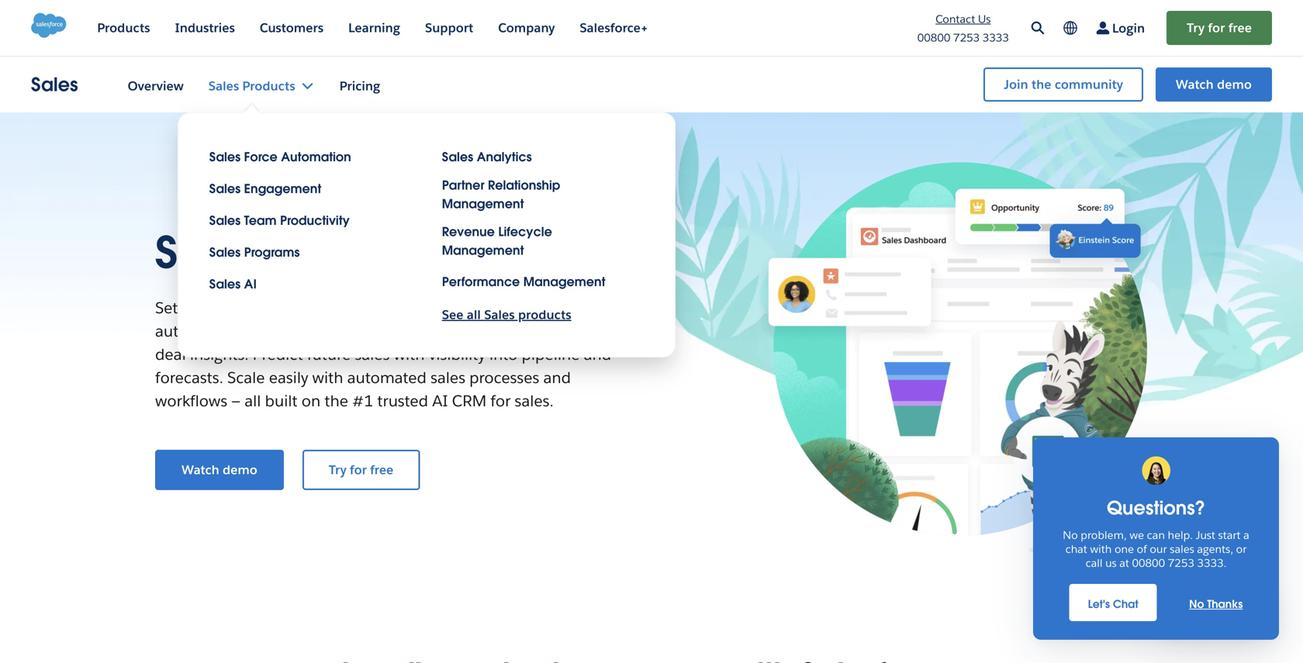 Task type: describe. For each thing, give the bounding box(es) containing it.
0 horizontal spatial and
[[515, 321, 543, 341]]

try for free
[[329, 462, 393, 478]]

no thanks button
[[1189, 584, 1243, 621]]

set
[[155, 298, 178, 318]]

let's chat inside "chat" region
[[1088, 597, 1138, 611]]

1 horizontal spatial chat
[[1219, 608, 1244, 622]]

watch demo
[[182, 462, 257, 478]]

selling
[[466, 321, 511, 341]]

thanks
[[1207, 597, 1243, 611]]

watch demo link
[[155, 450, 284, 490]]

chat inside region
[[1113, 597, 1138, 611]]

2 horizontal spatial for
[[491, 391, 511, 411]]

automated
[[347, 368, 427, 388]]

#1
[[352, 391, 373, 411]]

chat region
[[1033, 437, 1279, 640]]

demo
[[223, 462, 257, 478]]

0 horizontal spatial sales
[[355, 344, 390, 365]]

ai
[[432, 391, 448, 411]]

contact us 00800 7253 3333
[[917, 12, 1009, 45]]

deal
[[155, 344, 186, 365]]

powered
[[567, 321, 631, 341]]

revenue
[[318, 298, 376, 318]]

try for free link
[[302, 450, 420, 490]]

easily
[[269, 368, 308, 388]]

ai-
[[547, 321, 567, 341]]

us
[[978, 12, 991, 26]]

2 vertical spatial and
[[543, 368, 571, 388]]

site tools navigation
[[889, 9, 1272, 47]]

—
[[231, 391, 241, 411]]

sales link
[[31, 72, 78, 97]]

1 vertical spatial and
[[584, 344, 611, 365]]

let's inside "chat" region
[[1088, 597, 1110, 611]]

with up guided
[[434, 298, 465, 318]]

sales cloud
[[155, 225, 398, 280]]

deals
[[291, 321, 328, 341]]

with up automated
[[394, 344, 425, 365]]

foundation
[[210, 298, 290, 318]]

crm
[[452, 391, 487, 411]]

built
[[265, 391, 298, 411]]

questions?
[[1107, 496, 1205, 520]]

on
[[302, 391, 321, 411]]

guided
[[411, 321, 462, 341]]

dashboards show a lead's info, a rep's open deals, as well the lead's einstein "likelihood to close" score. image
[[752, 161, 1148, 557]]

0 vertical spatial for
[[294, 298, 314, 318]]



Task type: locate. For each thing, give the bounding box(es) containing it.
salesforce context menu utility navigation
[[971, 66, 1272, 103]]

with down the future
[[312, 368, 343, 388]]

3333
[[983, 31, 1009, 45]]

growth
[[380, 298, 430, 318]]

0 horizontal spatial sales
[[31, 73, 78, 97]]

with down growth
[[376, 321, 408, 341]]

0 horizontal spatial chat
[[1113, 597, 1138, 611]]

contact us link
[[936, 12, 991, 26]]

0 horizontal spatial let's
[[1088, 597, 1110, 611]]

let's
[[1088, 597, 1110, 611], [1194, 608, 1216, 622]]

the up the automation.
[[182, 298, 206, 318]]

for up the deals
[[294, 298, 314, 318]]

1 horizontal spatial for
[[350, 462, 367, 478]]

no
[[1189, 597, 1204, 611]]

let's chat button
[[1069, 584, 1157, 621], [1149, 597, 1272, 634]]

1 horizontal spatial sales
[[155, 225, 262, 280]]

1 vertical spatial the
[[324, 391, 348, 411]]

for
[[294, 298, 314, 318], [491, 391, 511, 411], [350, 462, 367, 478]]

sales up automated
[[355, 344, 390, 365]]

visibility
[[429, 344, 485, 365]]

1 horizontal spatial let's
[[1194, 608, 1216, 622]]

sales for sales cloud
[[155, 225, 262, 280]]

predict
[[253, 344, 303, 365]]

future
[[307, 344, 351, 365]]

the
[[182, 298, 206, 318], [324, 391, 348, 411]]

automation.
[[155, 321, 243, 341]]

1 vertical spatial sales
[[355, 344, 390, 365]]

chat left no
[[1113, 597, 1138, 611]]

contact
[[936, 12, 975, 26]]

questions? element
[[1033, 437, 1279, 520]]

insights.
[[190, 344, 249, 365]]

1 vertical spatial for
[[491, 391, 511, 411]]

sales
[[469, 298, 504, 318], [355, 344, 390, 365], [431, 368, 465, 388]]

1 horizontal spatial let's chat
[[1194, 608, 1244, 622]]

no thanks
[[1189, 597, 1243, 611]]

sales.
[[515, 391, 554, 411]]

0 horizontal spatial the
[[182, 298, 206, 318]]

0 vertical spatial the
[[182, 298, 206, 318]]

7253
[[953, 31, 980, 45]]

the right on
[[324, 391, 348, 411]]

forecasts.
[[155, 368, 223, 388]]

free
[[370, 462, 393, 478]]

for right try
[[350, 462, 367, 478]]

let's chat
[[1088, 597, 1138, 611], [1194, 608, 1244, 622]]

and down the pipeline
[[543, 368, 571, 388]]

set the foundation for revenue growth with sales force automation. close deals faster with guided selling and ai-powered deal insights. predict future sales with visibility into pipeline and forecasts. scale easily with automated sales processes and workflows — all built on the #1 trusted ai crm for sales.
[[155, 298, 631, 411]]

1 horizontal spatial and
[[543, 368, 571, 388]]

00800
[[917, 31, 951, 45]]

2 horizontal spatial sales
[[469, 298, 504, 318]]

1 horizontal spatial sales
[[431, 368, 465, 388]]

workflows
[[155, 391, 227, 411]]

0 horizontal spatial for
[[294, 298, 314, 318]]

for down processes
[[491, 391, 511, 411]]

1 horizontal spatial the
[[324, 391, 348, 411]]

watch
[[182, 462, 219, 478]]

trusted
[[377, 391, 428, 411]]

2 horizontal spatial and
[[584, 344, 611, 365]]

0 vertical spatial sales
[[31, 73, 78, 97]]

processes
[[469, 368, 539, 388]]

sales up ai
[[431, 368, 465, 388]]

into
[[489, 344, 518, 365]]

2 vertical spatial sales
[[431, 368, 465, 388]]

and
[[515, 321, 543, 341], [584, 344, 611, 365], [543, 368, 571, 388]]

and down force
[[515, 321, 543, 341]]

try
[[329, 462, 346, 478]]

with
[[434, 298, 465, 318], [376, 321, 408, 341], [394, 344, 425, 365], [312, 368, 343, 388]]

faster
[[332, 321, 373, 341]]

force
[[508, 298, 544, 318]]

cloud
[[274, 225, 398, 280]]

1 vertical spatial sales
[[155, 225, 262, 280]]

all
[[245, 391, 261, 411]]

chat
[[1113, 597, 1138, 611], [1219, 608, 1244, 622]]

sales for sales
[[31, 73, 78, 97]]

sales up selling
[[469, 298, 504, 318]]

and down powered
[[584, 344, 611, 365]]

0 vertical spatial sales
[[469, 298, 504, 318]]

pipeline
[[522, 344, 580, 365]]

0 horizontal spatial let's chat
[[1088, 597, 1138, 611]]

2 vertical spatial for
[[350, 462, 367, 478]]

close
[[247, 321, 287, 341]]

sales
[[31, 73, 78, 97], [155, 225, 262, 280]]

scale
[[227, 368, 265, 388]]

0 vertical spatial and
[[515, 321, 543, 341]]

chat right no
[[1219, 608, 1244, 622]]



Task type: vqa. For each thing, say whether or not it's contained in the screenshot.
forecast
no



